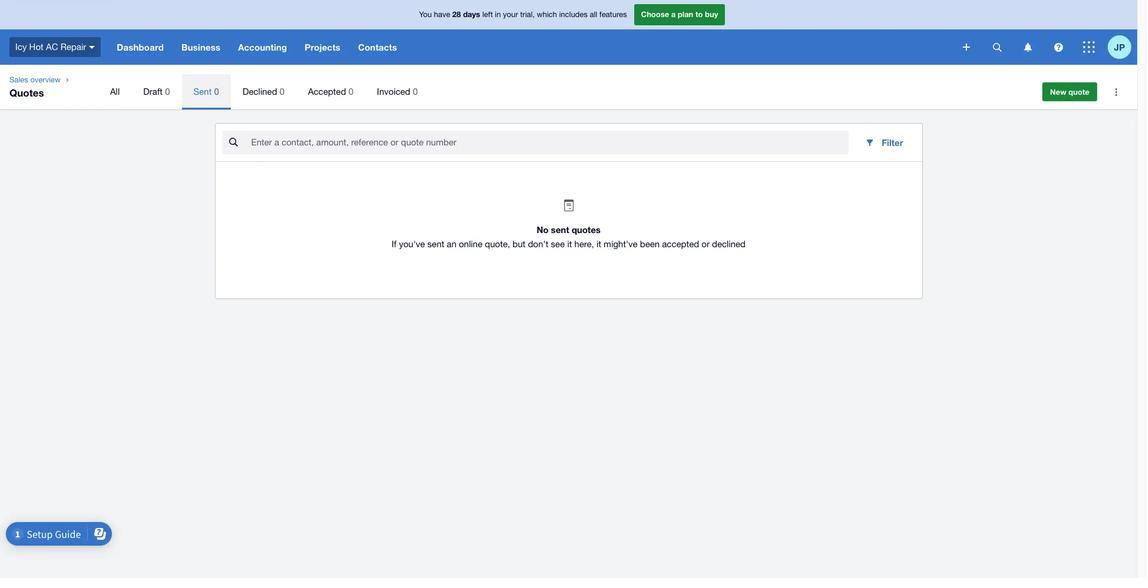 Task type: describe. For each thing, give the bounding box(es) containing it.
accounting button
[[229, 29, 296, 65]]

which
[[537, 10, 557, 19]]

accepted
[[308, 87, 346, 97]]

might've
[[604, 239, 638, 249]]

icy
[[15, 42, 27, 52]]

icy hot ac repair
[[15, 42, 86, 52]]

to
[[696, 10, 703, 19]]

banner containing jp
[[0, 0, 1138, 65]]

see
[[551, 239, 565, 249]]

0 for declined 0
[[280, 87, 285, 97]]

new
[[1051, 87, 1067, 97]]

features
[[600, 10, 627, 19]]

your
[[503, 10, 518, 19]]

0 horizontal spatial sent
[[428, 239, 445, 249]]

in
[[495, 10, 501, 19]]

contacts button
[[349, 29, 406, 65]]

don't
[[528, 239, 549, 249]]

sales overview
[[9, 75, 61, 84]]

filter
[[882, 137, 904, 148]]

declined
[[712, 239, 746, 249]]

shortcuts image
[[1105, 80, 1128, 104]]

navigation containing dashboard
[[108, 29, 955, 65]]

quotes
[[572, 224, 601, 235]]

all
[[110, 87, 120, 97]]

accepted 0
[[308, 87, 354, 97]]

invoiced 0
[[377, 87, 418, 97]]

days
[[463, 10, 480, 19]]

quotes
[[9, 87, 44, 99]]

been
[[640, 239, 660, 249]]

1 it from the left
[[567, 239, 572, 249]]

0 for invoiced 0
[[413, 87, 418, 97]]

declined 0
[[243, 87, 285, 97]]

svg image inside "icy hot ac repair" popup button
[[89, 46, 95, 49]]

0 for accepted 0
[[349, 87, 354, 97]]

no
[[537, 224, 549, 235]]

invoiced
[[377, 87, 411, 97]]

but
[[513, 239, 526, 249]]

declined
[[243, 87, 277, 97]]

hot
[[29, 42, 43, 52]]

online
[[459, 239, 483, 249]]

jp
[[1115, 42, 1126, 52]]

jp button
[[1108, 29, 1138, 65]]

quote
[[1069, 87, 1090, 97]]

you've
[[399, 239, 425, 249]]

if
[[392, 239, 397, 249]]

2 it from the left
[[597, 239, 602, 249]]

contacts
[[358, 42, 397, 52]]

sales
[[9, 75, 28, 84]]

dashboard
[[117, 42, 164, 52]]



Task type: vqa. For each thing, say whether or not it's contained in the screenshot.
'your'
yes



Task type: locate. For each thing, give the bounding box(es) containing it.
svg image
[[1084, 41, 1095, 53], [993, 43, 1002, 52], [1054, 43, 1063, 52], [963, 44, 970, 51]]

4 0 from the left
[[349, 87, 354, 97]]

accounting
[[238, 42, 287, 52]]

business
[[181, 42, 220, 52]]

1 horizontal spatial svg image
[[1024, 43, 1032, 52]]

choose a plan to buy
[[641, 10, 719, 19]]

it right see
[[567, 239, 572, 249]]

1 horizontal spatial it
[[597, 239, 602, 249]]

menu item
[[182, 74, 231, 110]]

repair
[[60, 42, 86, 52]]

sent
[[551, 224, 569, 235], [428, 239, 445, 249]]

new quote link
[[1043, 82, 1098, 101]]

2 0 from the left
[[214, 87, 219, 97]]

0 right draft
[[165, 87, 170, 97]]

0 for draft 0
[[165, 87, 170, 97]]

ac
[[46, 42, 58, 52]]

0 horizontal spatial it
[[567, 239, 572, 249]]

1 horizontal spatial sent
[[551, 224, 569, 235]]

here,
[[575, 239, 594, 249]]

new quote
[[1051, 87, 1090, 97]]

projects
[[305, 42, 341, 52]]

1 vertical spatial sent
[[428, 239, 445, 249]]

0 horizontal spatial svg image
[[89, 46, 95, 49]]

sent
[[194, 87, 212, 97]]

or
[[702, 239, 710, 249]]

no sent quotes if you've sent an online quote, but don't see it here, it might've been accepted or declined
[[392, 224, 746, 249]]

0 right sent
[[214, 87, 219, 97]]

accepted
[[662, 239, 699, 249]]

all link
[[98, 74, 132, 110]]

business button
[[173, 29, 229, 65]]

0 vertical spatial sent
[[551, 224, 569, 235]]

0 right accepted
[[349, 87, 354, 97]]

quote,
[[485, 239, 510, 249]]

1 0 from the left
[[165, 87, 170, 97]]

an
[[447, 239, 457, 249]]

menu inside quotes "element"
[[98, 74, 1026, 110]]

menu item inside quotes "element"
[[182, 74, 231, 110]]

sent left an
[[428, 239, 445, 249]]

filter button
[[856, 131, 913, 154]]

buy
[[705, 10, 719, 19]]

left
[[483, 10, 493, 19]]

menu
[[98, 74, 1026, 110]]

sent up see
[[551, 224, 569, 235]]

projects button
[[296, 29, 349, 65]]

overview
[[30, 75, 61, 84]]

3 0 from the left
[[280, 87, 285, 97]]

sent 0
[[194, 87, 219, 97]]

5 0 from the left
[[413, 87, 418, 97]]

dashboard link
[[108, 29, 173, 65]]

navigation
[[108, 29, 955, 65]]

all
[[590, 10, 598, 19]]

sales overview link
[[5, 74, 65, 86]]

menu containing all
[[98, 74, 1026, 110]]

you
[[419, 10, 432, 19]]

draft
[[143, 87, 163, 97]]

Enter a contact, amount, reference or quote number field
[[250, 131, 849, 154]]

0
[[165, 87, 170, 97], [214, 87, 219, 97], [280, 87, 285, 97], [349, 87, 354, 97], [413, 87, 418, 97]]

banner
[[0, 0, 1138, 65]]

plan
[[678, 10, 694, 19]]

quotes element
[[0, 65, 1138, 110]]

choose
[[641, 10, 669, 19]]

it
[[567, 239, 572, 249], [597, 239, 602, 249]]

0 for sent 0
[[214, 87, 219, 97]]

0 right declined
[[280, 87, 285, 97]]

icy hot ac repair button
[[0, 29, 108, 65]]

includes
[[559, 10, 588, 19]]

0 right invoiced
[[413, 87, 418, 97]]

svg image
[[1024, 43, 1032, 52], [89, 46, 95, 49]]

a
[[672, 10, 676, 19]]

you have 28 days left in your trial, which includes all features
[[419, 10, 627, 19]]

it right here,
[[597, 239, 602, 249]]

draft 0
[[143, 87, 170, 97]]

28
[[453, 10, 461, 19]]

trial,
[[520, 10, 535, 19]]

menu item containing sent
[[182, 74, 231, 110]]

have
[[434, 10, 450, 19]]



